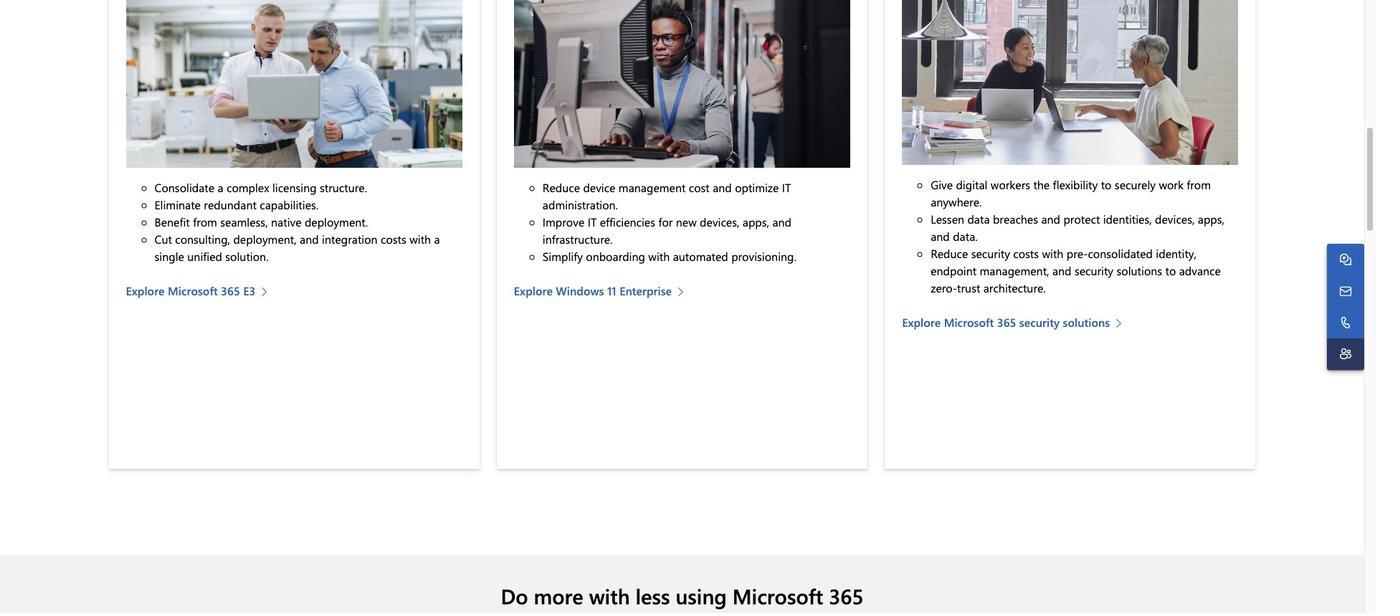 Task type: describe. For each thing, give the bounding box(es) containing it.
enterprise
[[620, 283, 672, 298]]

2 horizontal spatial security
[[1075, 263, 1114, 278]]

explore for explore microsoft 365 e3
[[126, 283, 165, 298]]

1 vertical spatial solutions
[[1063, 315, 1110, 330]]

reduce inside reduce device management cost and optimize it administration. improve it efficiencies for new devices, apps, and infrastructure. simplify onboarding with automated provisioning.
[[543, 180, 580, 195]]

new
[[676, 215, 697, 230]]

benefit
[[155, 215, 190, 230]]

0 vertical spatial a
[[218, 180, 223, 195]]

the
[[1033, 177, 1050, 192]]

from inside give digital workers the flexibility to securely work from anywhere. lessen data breaches and protect identities, devices, apps, and data. reduce security costs with pre-consolidated identity, endpoint management, and security solutions to advance zero-trust architecture.
[[1187, 177, 1211, 192]]

work
[[1159, 177, 1184, 192]]

explore microsoft 365 security solutions link
[[902, 314, 1129, 331]]

consolidate
[[155, 180, 214, 195]]

flexibility
[[1053, 177, 1098, 192]]

cut
[[155, 232, 172, 247]]

single
[[155, 249, 184, 264]]

costs inside consolidate a complex licensing structure. eliminate redundant capabilities. benefit from seamless, native deployment. cut consulting, deployment, and integration costs with a single unified solution.
[[381, 232, 406, 247]]

data
[[968, 212, 990, 227]]

onboarding
[[586, 249, 645, 264]]

using
[[676, 582, 727, 610]]

unified
[[187, 249, 222, 264]]

microsoft for e3
[[168, 283, 218, 298]]

devices, inside reduce device management cost and optimize it administration. improve it efficiencies for new devices, apps, and infrastructure. simplify onboarding with automated provisioning.
[[700, 215, 740, 230]]

explore windows 11 enterprise link
[[514, 283, 691, 300]]

with inside consolidate a complex licensing structure. eliminate redundant capabilities. benefit from seamless, native deployment. cut consulting, deployment, and integration costs with a single unified solution.
[[410, 232, 431, 247]]

costs inside give digital workers the flexibility to securely work from anywhere. lessen data breaches and protect identities, devices, apps, and data. reduce security costs with pre-consolidated identity, endpoint management, and security solutions to advance zero-trust architecture.
[[1013, 246, 1039, 261]]

0 horizontal spatial security
[[971, 246, 1010, 261]]

a person wearing a headset and working at their desk image
[[514, 0, 850, 168]]

cost
[[689, 180, 710, 195]]

give digital workers the flexibility to securely work from anywhere. lessen data breaches and protect identities, devices, apps, and data. reduce security costs with pre-consolidated identity, endpoint management, and security solutions to advance zero-trust architecture.
[[931, 177, 1225, 296]]

licensing
[[272, 180, 317, 195]]

explore microsoft 365 security solutions
[[902, 315, 1110, 330]]

11
[[607, 283, 616, 298]]

with left less
[[589, 582, 630, 610]]

1 horizontal spatial it
[[782, 180, 791, 195]]

and left protect at the right of the page
[[1041, 212, 1060, 227]]

solutions inside give digital workers the flexibility to securely work from anywhere. lessen data breaches and protect identities, devices, apps, and data. reduce security costs with pre-consolidated identity, endpoint management, and security solutions to advance zero-trust architecture.
[[1117, 263, 1162, 278]]

endpoint
[[931, 263, 977, 278]]

deployment.
[[305, 215, 368, 230]]

1 horizontal spatial microsoft
[[733, 582, 823, 610]]

efficiencies
[[600, 215, 655, 230]]

apps, inside give digital workers the flexibility to securely work from anywhere. lessen data breaches and protect identities, devices, apps, and data. reduce security costs with pre-consolidated identity, endpoint management, and security solutions to advance zero-trust architecture.
[[1198, 212, 1225, 227]]

e3
[[243, 283, 256, 298]]

and down lessen
[[931, 229, 950, 244]]

advance
[[1179, 263, 1221, 278]]

give
[[931, 177, 953, 192]]

1 horizontal spatial security
[[1019, 315, 1060, 330]]

1 vertical spatial a
[[434, 232, 440, 247]]

trust
[[957, 281, 980, 296]]

provisioning.
[[731, 249, 797, 264]]

capabilities.
[[260, 197, 319, 212]]

consulting,
[[175, 232, 230, 247]]

and down pre-
[[1052, 263, 1072, 278]]

optimize
[[735, 180, 779, 195]]



Task type: vqa. For each thing, say whether or not it's contained in the screenshot.
Watch Reimagine Education and learn what's new with responsible AI in education ›
no



Task type: locate. For each thing, give the bounding box(es) containing it.
1 horizontal spatial devices,
[[1155, 212, 1195, 227]]

explore inside the 'explore microsoft 365 e3' link
[[126, 283, 165, 298]]

costs right integration
[[381, 232, 406, 247]]

reduce inside give digital workers the flexibility to securely work from anywhere. lessen data breaches and protect identities, devices, apps, and data. reduce security costs with pre-consolidated identity, endpoint management, and security solutions to advance zero-trust architecture.
[[931, 246, 968, 261]]

do
[[501, 582, 528, 610]]

1 vertical spatial microsoft
[[944, 315, 994, 330]]

0 vertical spatial from
[[1187, 177, 1211, 192]]

0 horizontal spatial apps,
[[743, 215, 769, 230]]

2 vertical spatial security
[[1019, 315, 1060, 330]]

0 horizontal spatial solutions
[[1063, 315, 1110, 330]]

1 horizontal spatial from
[[1187, 177, 1211, 192]]

1 vertical spatial it
[[588, 215, 597, 230]]

from inside consolidate a complex licensing structure. eliminate redundant capabilities. benefit from seamless, native deployment. cut consulting, deployment, and integration costs with a single unified solution.
[[193, 215, 217, 230]]

365 inside explore microsoft 365 security solutions link
[[997, 315, 1016, 330]]

solutions down pre-
[[1063, 315, 1110, 330]]

for
[[658, 215, 673, 230]]

1 horizontal spatial a
[[434, 232, 440, 247]]

identity,
[[1156, 246, 1197, 261]]

1 horizontal spatial solutions
[[1117, 263, 1162, 278]]

0 vertical spatial it
[[782, 180, 791, 195]]

2 vertical spatial microsoft
[[733, 582, 823, 610]]

to left 'securely'
[[1101, 177, 1112, 192]]

securely
[[1115, 177, 1156, 192]]

0 horizontal spatial reduce
[[543, 180, 580, 195]]

management,
[[980, 263, 1049, 278]]

0 vertical spatial reduce
[[543, 180, 580, 195]]

protect
[[1064, 212, 1100, 227]]

digital
[[956, 177, 988, 192]]

with
[[410, 232, 431, 247], [1042, 246, 1064, 261], [648, 249, 670, 264], [589, 582, 630, 610]]

explore microsoft 365 e3
[[126, 283, 256, 298]]

infrastructure.
[[543, 232, 613, 247]]

pre-
[[1067, 246, 1088, 261]]

1 horizontal spatial to
[[1165, 263, 1176, 278]]

device
[[583, 180, 616, 195]]

apps, inside reduce device management cost and optimize it administration. improve it efficiencies for new devices, apps, and infrastructure. simplify onboarding with automated provisioning.
[[743, 215, 769, 230]]

simplify
[[543, 249, 583, 264]]

explore down single at the left of page
[[126, 283, 165, 298]]

and right 'cost'
[[713, 180, 732, 195]]

seamless,
[[220, 215, 268, 230]]

0 vertical spatial security
[[971, 246, 1010, 261]]

with inside give digital workers the flexibility to securely work from anywhere. lessen data breaches and protect identities, devices, apps, and data. reduce security costs with pre-consolidated identity, endpoint management, and security solutions to advance zero-trust architecture.
[[1042, 246, 1064, 261]]

1 horizontal spatial apps,
[[1198, 212, 1225, 227]]

explore down simplify
[[514, 283, 553, 298]]

0 horizontal spatial explore
[[126, 283, 165, 298]]

reduce up endpoint
[[931, 246, 968, 261]]

1 vertical spatial 365
[[997, 315, 1016, 330]]

with inside reduce device management cost and optimize it administration. improve it efficiencies for new devices, apps, and infrastructure. simplify onboarding with automated provisioning.
[[648, 249, 670, 264]]

data.
[[953, 229, 978, 244]]

1 vertical spatial security
[[1075, 263, 1114, 278]]

0 horizontal spatial 365
[[221, 283, 240, 298]]

1 horizontal spatial explore
[[514, 283, 553, 298]]

it down administration.
[[588, 215, 597, 230]]

solutions down consolidated
[[1117, 263, 1162, 278]]

explore inside explore microsoft 365 security solutions link
[[902, 315, 941, 330]]

explore down zero-
[[902, 315, 941, 330]]

from
[[1187, 177, 1211, 192], [193, 215, 217, 230]]

0 vertical spatial 365
[[221, 283, 240, 298]]

1 vertical spatial from
[[193, 215, 217, 230]]

365 for security
[[997, 315, 1016, 330]]

from up the consulting,
[[193, 215, 217, 230]]

architecture.
[[984, 281, 1046, 296]]

it
[[782, 180, 791, 195], [588, 215, 597, 230]]

more
[[534, 582, 583, 610]]

365 for e3
[[221, 283, 240, 298]]

eliminate
[[155, 197, 201, 212]]

explore inside explore windows 11 enterprise link
[[514, 283, 553, 298]]

solution.
[[225, 249, 269, 264]]

with right integration
[[410, 232, 431, 247]]

two people seated in a conference room with their laptops having a conversation image
[[902, 0, 1239, 165]]

do more with less using microsoft 365
[[501, 582, 864, 610]]

and
[[713, 180, 732, 195], [1041, 212, 1060, 227], [772, 215, 792, 230], [931, 229, 950, 244], [300, 232, 319, 247], [1052, 263, 1072, 278]]

explore for explore microsoft 365 security solutions
[[902, 315, 941, 330]]

to down identity, on the right of the page
[[1165, 263, 1176, 278]]

2 horizontal spatial explore
[[902, 315, 941, 330]]

reduce device management cost and optimize it administration. improve it efficiencies for new devices, apps, and infrastructure. simplify onboarding with automated provisioning.
[[543, 180, 797, 264]]

0 horizontal spatial microsoft
[[168, 283, 218, 298]]

anywhere.
[[931, 194, 982, 210]]

security up management, on the top right
[[971, 246, 1010, 261]]

microsoft for security
[[944, 315, 994, 330]]

0 horizontal spatial a
[[218, 180, 223, 195]]

microsoft
[[168, 283, 218, 298], [944, 315, 994, 330], [733, 582, 823, 610]]

security down architecture.
[[1019, 315, 1060, 330]]

structure.
[[320, 180, 367, 195]]

security down pre-
[[1075, 263, 1114, 278]]

to
[[1101, 177, 1112, 192], [1165, 263, 1176, 278]]

management
[[619, 180, 686, 195]]

breaches
[[993, 212, 1038, 227]]

reduce
[[543, 180, 580, 195], [931, 246, 968, 261]]

administration.
[[543, 197, 618, 212]]

workers
[[991, 177, 1030, 192]]

less
[[636, 582, 670, 610]]

and inside consolidate a complex licensing structure. eliminate redundant capabilities. benefit from seamless, native deployment. cut consulting, deployment, and integration costs with a single unified solution.
[[300, 232, 319, 247]]

devices, inside give digital workers the flexibility to securely work from anywhere. lessen data breaches and protect identities, devices, apps, and data. reduce security costs with pre-consolidated identity, endpoint management, and security solutions to advance zero-trust architecture.
[[1155, 212, 1195, 227]]

devices, right "new"
[[700, 215, 740, 230]]

2 horizontal spatial 365
[[997, 315, 1016, 330]]

redundant
[[204, 197, 257, 212]]

native
[[271, 215, 302, 230]]

zero-
[[931, 281, 957, 296]]

solutions
[[1117, 263, 1162, 278], [1063, 315, 1110, 330]]

improve
[[543, 215, 585, 230]]

automated
[[673, 249, 728, 264]]

from right work
[[1187, 177, 1211, 192]]

a
[[218, 180, 223, 195], [434, 232, 440, 247]]

explore microsoft 365 e3 link
[[126, 283, 275, 300]]

0 horizontal spatial to
[[1101, 177, 1112, 192]]

365
[[221, 283, 240, 298], [997, 315, 1016, 330], [829, 582, 864, 610]]

lessen
[[931, 212, 964, 227]]

apps,
[[1198, 212, 1225, 227], [743, 215, 769, 230]]

windows
[[556, 283, 604, 298]]

security
[[971, 246, 1010, 261], [1075, 263, 1114, 278], [1019, 315, 1060, 330]]

1 horizontal spatial costs
[[1013, 246, 1039, 261]]

0 horizontal spatial from
[[193, 215, 217, 230]]

0 vertical spatial solutions
[[1117, 263, 1162, 278]]

with left pre-
[[1042, 246, 1064, 261]]

and up provisioning. at the right of page
[[772, 215, 792, 230]]

0 vertical spatial microsoft
[[168, 283, 218, 298]]

0 horizontal spatial devices,
[[700, 215, 740, 230]]

consolidated
[[1088, 246, 1153, 261]]

0 horizontal spatial costs
[[381, 232, 406, 247]]

1 vertical spatial to
[[1165, 263, 1176, 278]]

apps, down 'optimize'
[[743, 215, 769, 230]]

explore windows 11 enterprise
[[514, 283, 672, 298]]

identities,
[[1103, 212, 1152, 227]]

explore for explore windows 11 enterprise
[[514, 283, 553, 298]]

costs
[[381, 232, 406, 247], [1013, 246, 1039, 261]]

and down native
[[300, 232, 319, 247]]

it right 'optimize'
[[782, 180, 791, 195]]

1 horizontal spatial reduce
[[931, 246, 968, 261]]

apps, up the advance
[[1198, 212, 1225, 227]]

costs up management, on the top right
[[1013, 246, 1039, 261]]

complex
[[227, 180, 269, 195]]

two people standing in an open office looking at a laptop together image
[[126, 0, 462, 168]]

with down for
[[648, 249, 670, 264]]

devices,
[[1155, 212, 1195, 227], [700, 215, 740, 230]]

2 horizontal spatial microsoft
[[944, 315, 994, 330]]

reduce up administration.
[[543, 180, 580, 195]]

2 vertical spatial 365
[[829, 582, 864, 610]]

integration
[[322, 232, 378, 247]]

365 inside the 'explore microsoft 365 e3' link
[[221, 283, 240, 298]]

0 horizontal spatial it
[[588, 215, 597, 230]]

consolidate a complex licensing structure. eliminate redundant capabilities. benefit from seamless, native deployment. cut consulting, deployment, and integration costs with a single unified solution.
[[155, 180, 440, 264]]

1 vertical spatial reduce
[[931, 246, 968, 261]]

devices, up identity, on the right of the page
[[1155, 212, 1195, 227]]

explore
[[126, 283, 165, 298], [514, 283, 553, 298], [902, 315, 941, 330]]

1 horizontal spatial 365
[[829, 582, 864, 610]]

deployment,
[[233, 232, 297, 247]]

0 vertical spatial to
[[1101, 177, 1112, 192]]



